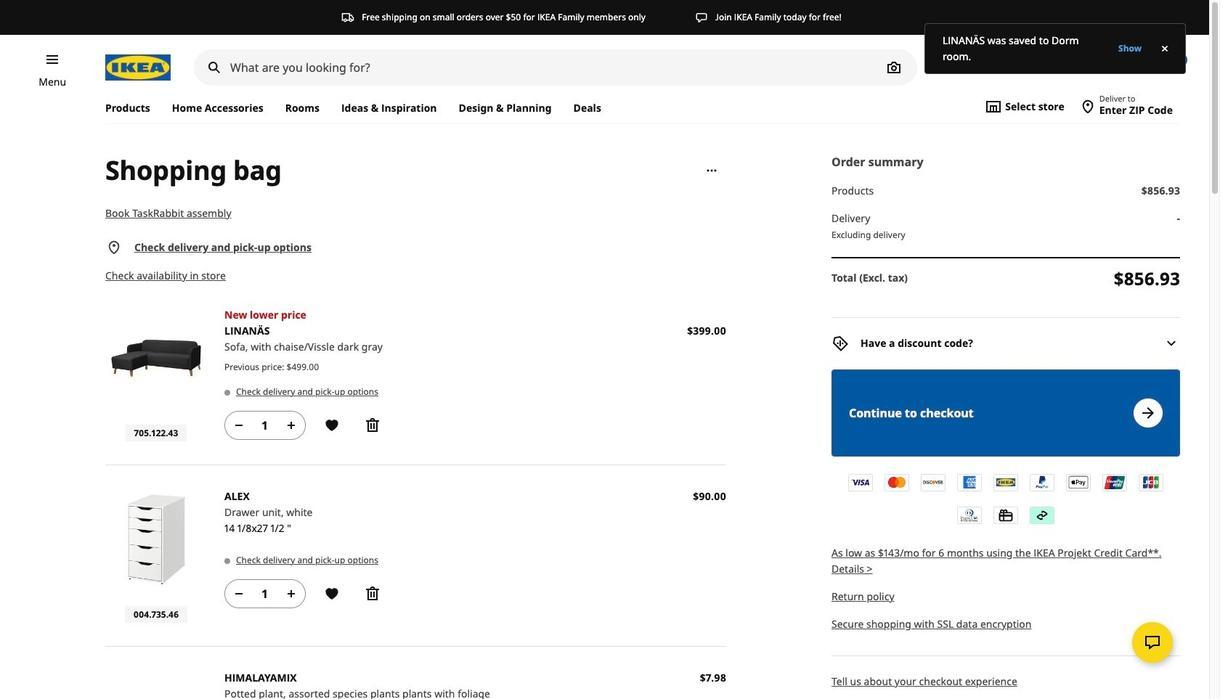 Task type: vqa. For each thing, say whether or not it's contained in the screenshot.
IKEA ALEX ART image
yes



Task type: locate. For each thing, give the bounding box(es) containing it.
jcb image
[[1140, 475, 1163, 491]]

ikea logotype, go to start page image
[[105, 54, 171, 81]]

alert dialog
[[925, 23, 1186, 74]]

discover image
[[922, 475, 945, 491]]

ikea alex art image
[[105, 489, 207, 591]]

master card image
[[885, 475, 909, 491]]

after pay image
[[1031, 507, 1054, 524]]

ikea credit card image
[[994, 475, 1018, 491]]

None text field
[[251, 417, 280, 434]]

start chat image
[[1144, 634, 1161, 651]]

Search by product text field
[[194, 49, 918, 86]]

None text field
[[251, 585, 280, 603]]

None search field
[[194, 49, 918, 86]]

diners club image
[[958, 507, 981, 524]]

paypal image
[[1031, 475, 1054, 491]]



Task type: describe. For each thing, give the bounding box(es) containing it.
visa image
[[849, 475, 872, 491]]

ikea gift card image
[[994, 507, 1018, 524]]

apple pay image
[[1067, 475, 1090, 491]]

ikea linanäs art image
[[105, 307, 207, 409]]

union pay image
[[1103, 475, 1126, 491]]

american express image
[[958, 475, 981, 491]]



